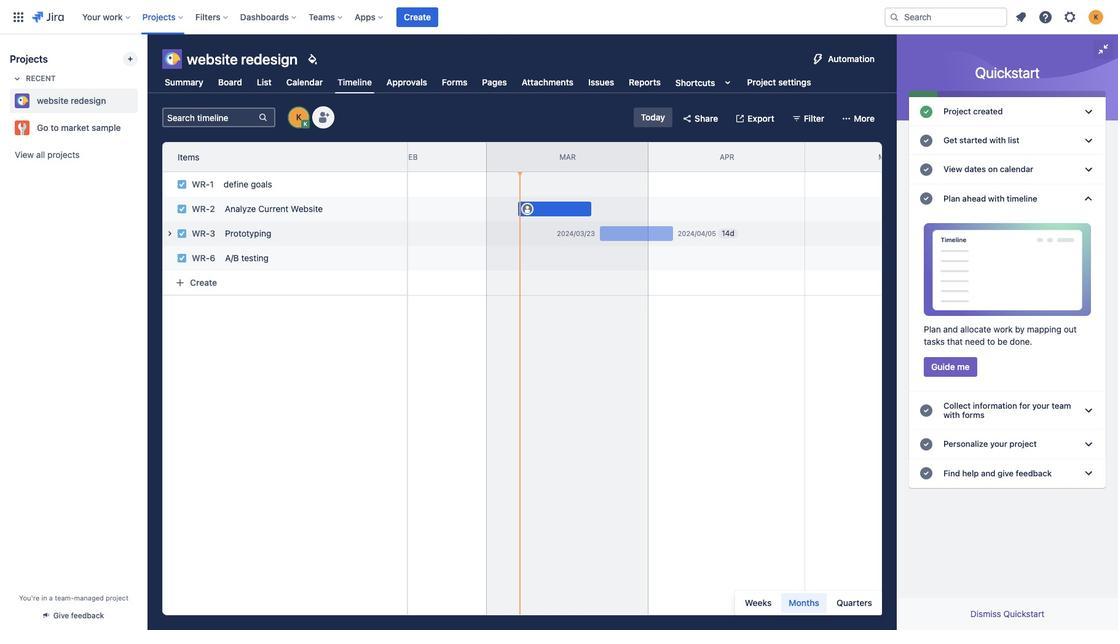 Task type: vqa. For each thing, say whether or not it's contained in the screenshot.
second Add to Starred icon
yes



Task type: describe. For each thing, give the bounding box(es) containing it.
Search field
[[885, 7, 1008, 27]]

wr- for 6
[[192, 253, 210, 263]]

row inside row group
[[162, 271, 407, 295]]

out
[[1064, 324, 1077, 334]]

0 vertical spatial website
[[187, 50, 238, 68]]

apps button
[[351, 7, 388, 27]]

weeks button
[[738, 593, 779, 613]]

get started with list
[[944, 135, 1020, 145]]

forms link
[[440, 71, 470, 93]]

plan for plan and allocate work by mapping out tasks that need to be done.
[[924, 324, 941, 334]]

forms
[[962, 410, 985, 420]]

give feedback
[[53, 611, 104, 620]]

a
[[49, 594, 53, 602]]

prototyping
[[225, 228, 271, 239]]

months button
[[782, 593, 827, 613]]

banner containing your work
[[0, 0, 1118, 34]]

collect information for your team with forms button
[[909, 392, 1106, 430]]

filters button
[[192, 7, 233, 27]]

list link
[[254, 71, 274, 93]]

wr- for 3
[[192, 228, 210, 239]]

your work
[[82, 11, 123, 22]]

teams
[[309, 11, 335, 22]]

1 vertical spatial create button
[[163, 271, 407, 295]]

pages
[[482, 77, 507, 87]]

define
[[224, 179, 249, 189]]

information
[[973, 401, 1017, 411]]

row containing wr-2
[[156, 194, 407, 221]]

today button
[[634, 108, 673, 127]]

collect information for your team with forms
[[944, 401, 1071, 420]]

created
[[973, 106, 1003, 116]]

group containing weeks
[[738, 593, 880, 613]]

calendar link
[[284, 71, 325, 93]]

work inside popup button
[[103, 11, 123, 22]]

chevron image for view dates on calendar
[[1081, 162, 1096, 177]]

wr-6
[[192, 253, 215, 263]]

set project background image
[[305, 52, 320, 66]]

view for view dates on calendar
[[944, 164, 962, 174]]

mapping
[[1027, 324, 1062, 334]]

search image
[[890, 12, 899, 22]]

2
[[210, 204, 215, 214]]

plan for plan ahead with timeline
[[944, 193, 960, 203]]

a/b testing
[[225, 253, 269, 263]]

project inside dropdown button
[[1010, 439, 1037, 449]]

row containing wr-3
[[156, 218, 407, 246]]

share
[[695, 113, 718, 124]]

quarters
[[837, 598, 872, 608]]

on
[[988, 164, 998, 174]]

started
[[960, 135, 988, 145]]

personalize
[[944, 439, 988, 449]]

for
[[1020, 401, 1030, 411]]

summary
[[165, 77, 203, 87]]

items row group
[[162, 142, 407, 172]]

automation image
[[811, 52, 826, 66]]

and inside plan and allocate work by mapping out tasks that need to be done.
[[943, 324, 958, 334]]

view all projects
[[15, 149, 80, 160]]

chevron image for collect information for your team with forms
[[1081, 403, 1096, 418]]

1 vertical spatial website
[[37, 95, 68, 106]]

may
[[879, 152, 894, 162]]

add people image
[[316, 110, 331, 125]]

wr- for 1
[[192, 179, 210, 189]]

0 horizontal spatial redesign
[[71, 95, 106, 106]]

personalize your project
[[944, 439, 1037, 449]]

checked image for project
[[919, 104, 934, 119]]

analyze
[[225, 204, 256, 214]]

need
[[965, 336, 985, 347]]

wr-6 link
[[192, 253, 215, 263]]

2024/04/05 14d
[[678, 229, 735, 238]]

be
[[998, 336, 1008, 347]]

appswitcher icon image
[[11, 10, 26, 24]]

allocate
[[961, 324, 992, 334]]

project created
[[944, 106, 1003, 116]]

add to starred image
[[134, 121, 149, 135]]

project settings
[[747, 77, 811, 87]]

project for project created
[[944, 106, 971, 116]]

with for started
[[990, 135, 1006, 145]]

feedback inside button
[[71, 611, 104, 620]]

1 vertical spatial project
[[106, 594, 128, 602]]

collect
[[944, 401, 971, 411]]

weeks
[[745, 598, 772, 608]]

dismiss
[[971, 609, 1001, 619]]

dismiss quickstart
[[971, 609, 1045, 619]]

guide me button
[[924, 357, 977, 377]]

that
[[947, 336, 963, 347]]

0 horizontal spatial create
[[190, 277, 217, 288]]

chevron image for plan ahead with timeline
[[1081, 191, 1096, 206]]

project settings link
[[745, 71, 814, 93]]

website
[[291, 204, 323, 214]]

with for ahead
[[988, 193, 1005, 203]]

projects button
[[139, 7, 188, 27]]

dashboards button
[[236, 7, 301, 27]]

chevron image for get started with list
[[1081, 133, 1096, 148]]

task image for wr-3
[[177, 229, 187, 239]]

reports
[[629, 77, 661, 87]]

give
[[53, 611, 69, 620]]

task image for wr-6
[[177, 253, 187, 263]]

quarters button
[[829, 593, 880, 613]]

items
[[178, 152, 200, 162]]

settings
[[778, 77, 811, 87]]

minimize image
[[1096, 42, 1111, 57]]

plan ahead with timeline button
[[909, 184, 1106, 213]]

Search timeline text field
[[164, 109, 257, 126]]

you're in a team-managed project
[[19, 594, 128, 602]]

team-
[[55, 594, 74, 602]]

a/b
[[225, 253, 239, 263]]

primary element
[[7, 0, 875, 34]]

find help and give feedback
[[944, 468, 1052, 478]]

guide me
[[931, 361, 970, 372]]

you're
[[19, 594, 40, 602]]

with inside collect information for your team with forms
[[944, 410, 960, 420]]

dismiss quickstart link
[[971, 609, 1045, 619]]

wr-3 link
[[192, 228, 215, 239]]

go to market sample
[[37, 122, 121, 133]]

recent
[[26, 74, 56, 83]]

create project image
[[125, 54, 135, 64]]

export
[[748, 113, 774, 124]]



Task type: locate. For each thing, give the bounding box(es) containing it.
5 chevron image from the top
[[1081, 466, 1096, 481]]

2 chevron image from the top
[[1081, 162, 1096, 177]]

help
[[962, 468, 979, 478]]

website redesign up board
[[187, 50, 298, 68]]

me
[[958, 361, 970, 372]]

2 checked image from the top
[[919, 162, 934, 177]]

website redesign
[[187, 50, 298, 68], [37, 95, 106, 106]]

2 task image from the top
[[177, 229, 187, 239]]

issues
[[588, 77, 614, 87]]

attachments
[[522, 77, 574, 87]]

project created button
[[909, 97, 1106, 126]]

timeline grid
[[11, 142, 968, 615]]

view inside dropdown button
[[944, 164, 962, 174]]

and
[[943, 324, 958, 334], [981, 468, 996, 478]]

1 horizontal spatial plan
[[944, 193, 960, 203]]

0 vertical spatial chevron image
[[1081, 104, 1096, 119]]

1 vertical spatial quickstart
[[1004, 609, 1045, 619]]

checked image for find
[[919, 466, 934, 481]]

1 vertical spatial task image
[[177, 229, 187, 239]]

1 horizontal spatial projects
[[142, 11, 176, 22]]

checked image left dates
[[919, 162, 934, 177]]

jira image
[[32, 10, 64, 24], [32, 10, 64, 24]]

3 wr- from the top
[[192, 228, 210, 239]]

task image
[[177, 180, 187, 189], [177, 229, 187, 239], [177, 253, 187, 263]]

view all projects link
[[10, 144, 138, 166]]

row group containing wr-1
[[156, 172, 407, 295]]

0 horizontal spatial projects
[[10, 53, 48, 65]]

mar
[[560, 152, 576, 162]]

1
[[210, 179, 214, 189]]

wr- down wr-2 link
[[192, 228, 210, 239]]

website down recent on the left top
[[37, 95, 68, 106]]

sample
[[92, 122, 121, 133]]

timeline
[[338, 77, 372, 87]]

project for project settings
[[747, 77, 776, 87]]

website redesign up market
[[37, 95, 106, 106]]

checked image
[[919, 133, 934, 148], [919, 403, 934, 418], [919, 466, 934, 481]]

in
[[41, 594, 47, 602]]

wr-
[[192, 179, 210, 189], [192, 204, 210, 214], [192, 228, 210, 239], [192, 253, 210, 263]]

checked image for collect
[[919, 403, 934, 418]]

create button inside primary 'element'
[[397, 7, 438, 27]]

0 vertical spatial with
[[990, 135, 1006, 145]]

plan left the ahead
[[944, 193, 960, 203]]

create right apps popup button
[[404, 11, 431, 22]]

checked image inside personalize your project dropdown button
[[919, 437, 934, 452]]

feedback right give
[[1016, 468, 1052, 478]]

1 chevron image from the top
[[1081, 133, 1096, 148]]

your profile and settings image
[[1089, 10, 1104, 24]]

dates
[[965, 164, 986, 174]]

checked image left the ahead
[[919, 191, 934, 206]]

checked image left find
[[919, 466, 934, 481]]

task image for wr-1
[[177, 180, 187, 189]]

1 checked image from the top
[[919, 133, 934, 148]]

share button
[[678, 109, 726, 128]]

project up get
[[944, 106, 971, 116]]

more button
[[837, 109, 882, 128]]

0 vertical spatial feedback
[[1016, 468, 1052, 478]]

2 vertical spatial checked image
[[919, 466, 934, 481]]

0 vertical spatial project
[[1010, 439, 1037, 449]]

work up be
[[994, 324, 1013, 334]]

projects inside popup button
[[142, 11, 176, 22]]

1 horizontal spatial to
[[987, 336, 995, 347]]

plan inside plan and allocate work by mapping out tasks that need to be done.
[[924, 324, 941, 334]]

column header
[[11, 143, 173, 172], [173, 143, 335, 172]]

1 vertical spatial with
[[988, 193, 1005, 203]]

forms
[[442, 77, 468, 87]]

create inside primary 'element'
[[404, 11, 431, 22]]

your right for
[[1033, 401, 1050, 411]]

0 vertical spatial view
[[15, 149, 34, 160]]

checked image for personalize
[[919, 437, 934, 452]]

1 horizontal spatial redesign
[[241, 50, 298, 68]]

checked image inside the project created 'dropdown button'
[[919, 104, 934, 119]]

1 vertical spatial create
[[190, 277, 217, 288]]

0 horizontal spatial and
[[943, 324, 958, 334]]

feedback down managed
[[71, 611, 104, 620]]

go to market sample link
[[10, 116, 133, 140]]

chevron image inside find help and give feedback dropdown button
[[1081, 466, 1096, 481]]

give
[[998, 468, 1014, 478]]

with right the ahead
[[988, 193, 1005, 203]]

wr-2 link
[[192, 204, 215, 214]]

to right the go on the left top of the page
[[51, 122, 59, 133]]

your up find help and give feedback
[[990, 439, 1008, 449]]

view for view all projects
[[15, 149, 34, 160]]

board
[[218, 77, 242, 87]]

0 vertical spatial create
[[404, 11, 431, 22]]

1 horizontal spatial create
[[404, 11, 431, 22]]

1 vertical spatial view
[[944, 164, 962, 174]]

1 horizontal spatial project
[[1010, 439, 1037, 449]]

2 chevron image from the top
[[1081, 403, 1096, 418]]

wr-2
[[192, 204, 215, 214]]

1 chevron image from the top
[[1081, 104, 1096, 119]]

0 vertical spatial quickstart
[[975, 64, 1040, 81]]

1 horizontal spatial project
[[944, 106, 971, 116]]

market
[[61, 122, 89, 133]]

task image left wr-6
[[177, 253, 187, 263]]

help image
[[1038, 10, 1053, 24]]

calendar
[[1000, 164, 1034, 174]]

1 wr- from the top
[[192, 179, 210, 189]]

2 vertical spatial task image
[[177, 253, 187, 263]]

0 horizontal spatial website redesign
[[37, 95, 106, 106]]

checked image for get
[[919, 133, 934, 148]]

list
[[1008, 135, 1020, 145]]

1 checked image from the top
[[919, 104, 934, 119]]

to inside plan and allocate work by mapping out tasks that need to be done.
[[987, 336, 995, 347]]

get
[[944, 135, 958, 145]]

project inside 'dropdown button'
[[944, 106, 971, 116]]

notifications image
[[1014, 10, 1029, 24]]

create button
[[397, 7, 438, 27], [163, 271, 407, 295]]

chevron image inside get started with list dropdown button
[[1081, 133, 1096, 148]]

0 horizontal spatial plan
[[924, 324, 941, 334]]

row down "goals"
[[156, 194, 407, 221]]

quickstart
[[975, 64, 1040, 81], [1004, 609, 1045, 619]]

chevron image
[[1081, 133, 1096, 148], [1081, 162, 1096, 177], [1081, 191, 1096, 206], [1081, 437, 1096, 452], [1081, 466, 1096, 481]]

1 vertical spatial to
[[987, 336, 995, 347]]

website
[[187, 50, 238, 68], [37, 95, 68, 106]]

apr
[[720, 152, 734, 162]]

column header up define goals
[[173, 143, 335, 172]]

0 horizontal spatial feedback
[[71, 611, 104, 620]]

cell containing wr-3
[[162, 221, 407, 246]]

create button down the 'testing'
[[163, 271, 407, 295]]

wr- for 2
[[192, 204, 210, 214]]

projects up sidebar navigation icon
[[142, 11, 176, 22]]

wr- inside cell
[[192, 228, 210, 239]]

chevron image for project created
[[1081, 104, 1096, 119]]

2 wr- from the top
[[192, 204, 210, 214]]

projects up recent on the left top
[[10, 53, 48, 65]]

row containing wr-6
[[156, 243, 407, 271]]

work right your
[[103, 11, 123, 22]]

shortcuts
[[676, 77, 715, 88]]

1 horizontal spatial your
[[1033, 401, 1050, 411]]

create button right apps popup button
[[397, 7, 438, 27]]

cell inside row group
[[162, 221, 407, 246]]

your work button
[[79, 7, 135, 27]]

with left the list
[[990, 135, 1006, 145]]

2 checked image from the top
[[919, 403, 934, 418]]

0 vertical spatial task image
[[177, 180, 187, 189]]

1 vertical spatial redesign
[[71, 95, 106, 106]]

go
[[37, 122, 48, 133]]

wr- right task image
[[192, 204, 210, 214]]

analyze current website
[[225, 204, 323, 214]]

0 vertical spatial projects
[[142, 11, 176, 22]]

view left all
[[15, 149, 34, 160]]

3 checked image from the top
[[919, 466, 934, 481]]

0 vertical spatial plan
[[944, 193, 960, 203]]

1 horizontal spatial website
[[187, 50, 238, 68]]

row group
[[156, 172, 407, 295]]

wr-1 link
[[192, 179, 214, 189]]

0 horizontal spatial to
[[51, 122, 59, 133]]

4 checked image from the top
[[919, 437, 934, 452]]

project left settings
[[747, 77, 776, 87]]

0 horizontal spatial view
[[15, 149, 34, 160]]

0 vertical spatial your
[[1033, 401, 1050, 411]]

0 vertical spatial to
[[51, 122, 59, 133]]

all
[[36, 149, 45, 160]]

1 task image from the top
[[177, 180, 187, 189]]

reports link
[[627, 71, 663, 93]]

shortcuts button
[[673, 71, 738, 93]]

and up that
[[943, 324, 958, 334]]

0 vertical spatial create button
[[397, 7, 438, 27]]

checked image inside 'view dates on calendar' dropdown button
[[919, 162, 934, 177]]

give feedback button
[[36, 606, 111, 626]]

progress bar
[[909, 91, 1106, 97]]

redesign up list
[[241, 50, 298, 68]]

task image left wr-3
[[177, 229, 187, 239]]

chevron image for find help and give feedback
[[1081, 466, 1096, 481]]

3 checked image from the top
[[919, 191, 934, 206]]

checked image for view
[[919, 162, 934, 177]]

1 vertical spatial website redesign
[[37, 95, 106, 106]]

settings image
[[1063, 10, 1078, 24]]

website up board
[[187, 50, 238, 68]]

row down prototyping
[[156, 243, 407, 271]]

14d
[[722, 229, 735, 238]]

project up find help and give feedback dropdown button
[[1010, 439, 1037, 449]]

current
[[258, 204, 289, 214]]

0 vertical spatial project
[[747, 77, 776, 87]]

get started with list button
[[909, 126, 1106, 155]]

wr-1
[[192, 179, 214, 189]]

wr-3
[[192, 228, 215, 239]]

2024/03/23
[[557, 229, 595, 237]]

checked image inside find help and give feedback dropdown button
[[919, 466, 934, 481]]

1 horizontal spatial website redesign
[[187, 50, 298, 68]]

quickstart up the project created 'dropdown button'
[[975, 64, 1040, 81]]

1 vertical spatial feedback
[[71, 611, 104, 620]]

team
[[1052, 401, 1071, 411]]

task image left wr-1
[[177, 180, 187, 189]]

and inside find help and give feedback dropdown button
[[981, 468, 996, 478]]

4 chevron image from the top
[[1081, 437, 1096, 452]]

column header down 'go to market sample'
[[11, 143, 173, 172]]

1 horizontal spatial feedback
[[1016, 468, 1052, 478]]

1 vertical spatial your
[[990, 439, 1008, 449]]

checked image left project created
[[919, 104, 934, 119]]

tab list
[[155, 71, 821, 93]]

0 horizontal spatial work
[[103, 11, 123, 22]]

automation button
[[806, 49, 882, 69]]

tab list containing timeline
[[155, 71, 821, 93]]

export button
[[731, 109, 782, 128]]

create
[[404, 11, 431, 22], [190, 277, 217, 288]]

0 horizontal spatial project
[[106, 594, 128, 602]]

0 vertical spatial checked image
[[919, 133, 934, 148]]

1 horizontal spatial and
[[981, 468, 996, 478]]

2 vertical spatial with
[[944, 410, 960, 420]]

chevron image for personalize your project
[[1081, 437, 1096, 452]]

quickstart right dismiss
[[1004, 609, 1045, 619]]

1 vertical spatial plan
[[924, 324, 941, 334]]

and left give
[[981, 468, 996, 478]]

row down the 'testing'
[[162, 271, 407, 295]]

cell
[[162, 221, 407, 246]]

project right managed
[[106, 594, 128, 602]]

today
[[641, 112, 665, 122]]

redesign up 'go to market sample'
[[71, 95, 106, 106]]

group
[[738, 593, 880, 613]]

teams button
[[305, 7, 347, 27]]

6
[[210, 253, 215, 263]]

to left be
[[987, 336, 995, 347]]

0 horizontal spatial website
[[37, 95, 68, 106]]

checked image inside plan ahead with timeline dropdown button
[[919, 191, 934, 206]]

checked image left collect
[[919, 403, 934, 418]]

1 horizontal spatial work
[[994, 324, 1013, 334]]

work inside plan and allocate work by mapping out tasks that need to be done.
[[994, 324, 1013, 334]]

0 vertical spatial and
[[943, 324, 958, 334]]

0 horizontal spatial your
[[990, 439, 1008, 449]]

checked image
[[919, 104, 934, 119], [919, 162, 934, 177], [919, 191, 934, 206], [919, 437, 934, 452]]

banner
[[0, 0, 1118, 34]]

0 vertical spatial work
[[103, 11, 123, 22]]

row down analyze current website
[[156, 218, 407, 246]]

your
[[1033, 401, 1050, 411], [990, 439, 1008, 449]]

3 task image from the top
[[177, 253, 187, 263]]

0 vertical spatial website redesign
[[187, 50, 298, 68]]

sidebar navigation image
[[134, 49, 161, 74]]

show child issues image
[[162, 226, 177, 241]]

1 vertical spatial work
[[994, 324, 1013, 334]]

plan ahead with timeline
[[944, 193, 1038, 203]]

1 column header from the left
[[11, 143, 173, 172]]

row
[[156, 194, 407, 221], [156, 218, 407, 246], [156, 243, 407, 271], [162, 271, 407, 295]]

filters
[[195, 11, 220, 22]]

checked image left personalize
[[919, 437, 934, 452]]

0 horizontal spatial project
[[747, 77, 776, 87]]

with inside dropdown button
[[988, 193, 1005, 203]]

0 vertical spatial redesign
[[241, 50, 298, 68]]

1 vertical spatial project
[[944, 106, 971, 116]]

chevron image inside the project created 'dropdown button'
[[1081, 104, 1096, 119]]

plan up tasks
[[924, 324, 941, 334]]

projects
[[47, 149, 80, 160]]

chevron image
[[1081, 104, 1096, 119], [1081, 403, 1096, 418]]

wr- up wr-2
[[192, 179, 210, 189]]

view dates on calendar
[[944, 164, 1034, 174]]

list
[[257, 77, 272, 87]]

1 vertical spatial checked image
[[919, 403, 934, 418]]

issues link
[[586, 71, 617, 93]]

1 horizontal spatial view
[[944, 164, 962, 174]]

feedback inside dropdown button
[[1016, 468, 1052, 478]]

apps
[[355, 11, 376, 22]]

plan inside plan ahead with timeline dropdown button
[[944, 193, 960, 203]]

checked image inside get started with list dropdown button
[[919, 133, 934, 148]]

2 column header from the left
[[173, 143, 335, 172]]

checked image left get
[[919, 133, 934, 148]]

project
[[747, 77, 776, 87], [944, 106, 971, 116]]

collapse recent projects image
[[10, 71, 25, 86]]

1 vertical spatial projects
[[10, 53, 48, 65]]

with left forms
[[944, 410, 960, 420]]

add to starred image
[[134, 93, 149, 108]]

4 wr- from the top
[[192, 253, 210, 263]]

months
[[789, 598, 820, 608]]

create down wr-6
[[190, 277, 217, 288]]

plan and allocate work by mapping out tasks that need to be done.
[[924, 324, 1077, 347]]

feb
[[404, 152, 418, 162]]

wr- down wr-3
[[192, 253, 210, 263]]

3 chevron image from the top
[[1081, 191, 1096, 206]]

done.
[[1010, 336, 1033, 347]]

checked image inside collect information for your team with forms dropdown button
[[919, 403, 934, 418]]

1 vertical spatial and
[[981, 468, 996, 478]]

checked image for plan
[[919, 191, 934, 206]]

your inside collect information for your team with forms
[[1033, 401, 1050, 411]]

tasks
[[924, 336, 945, 347]]

view left dates
[[944, 164, 962, 174]]

task image
[[177, 204, 187, 214]]

1 vertical spatial chevron image
[[1081, 403, 1096, 418]]

managed
[[74, 594, 104, 602]]

redesign
[[241, 50, 298, 68], [71, 95, 106, 106]]

automation
[[828, 53, 875, 64]]



